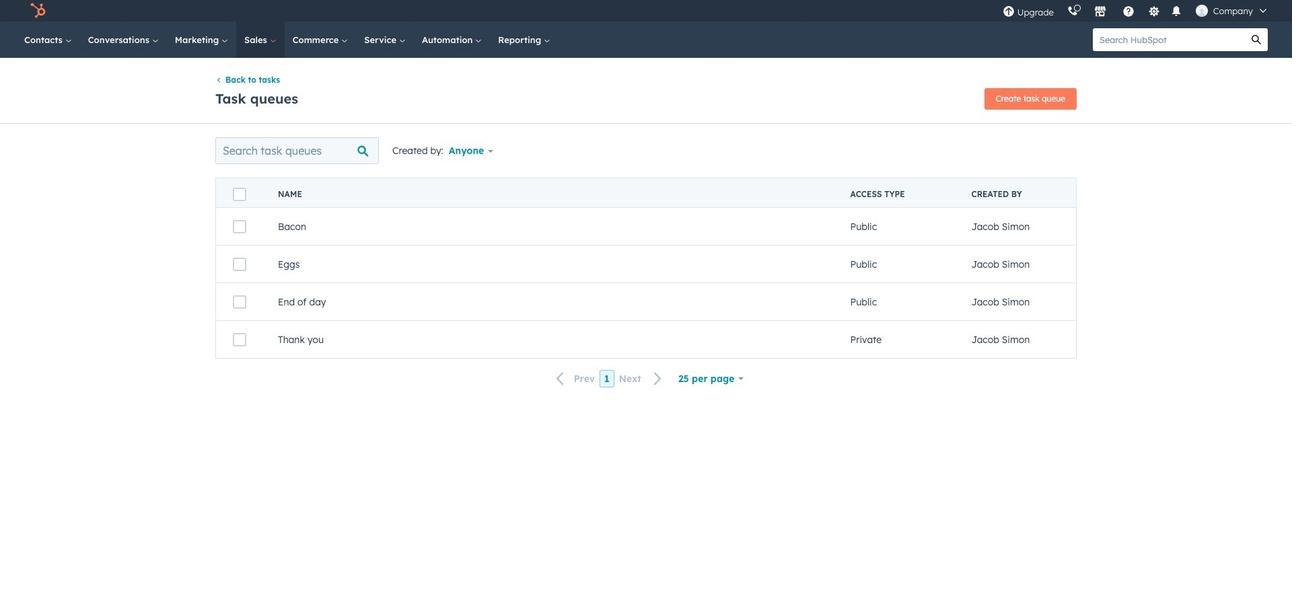 Task type: locate. For each thing, give the bounding box(es) containing it.
Search HubSpot search field
[[1093, 28, 1245, 51]]

menu
[[996, 0, 1276, 22]]

marketplaces image
[[1095, 6, 1107, 18]]

Search task queues search field
[[215, 138, 379, 165]]

banner
[[215, 84, 1077, 110]]



Task type: describe. For each thing, give the bounding box(es) containing it.
jacob simon image
[[1196, 5, 1208, 17]]

pagination navigation
[[548, 370, 670, 388]]



Task type: vqa. For each thing, say whether or not it's contained in the screenshot.
Jacob Simon icon at the right top
yes



